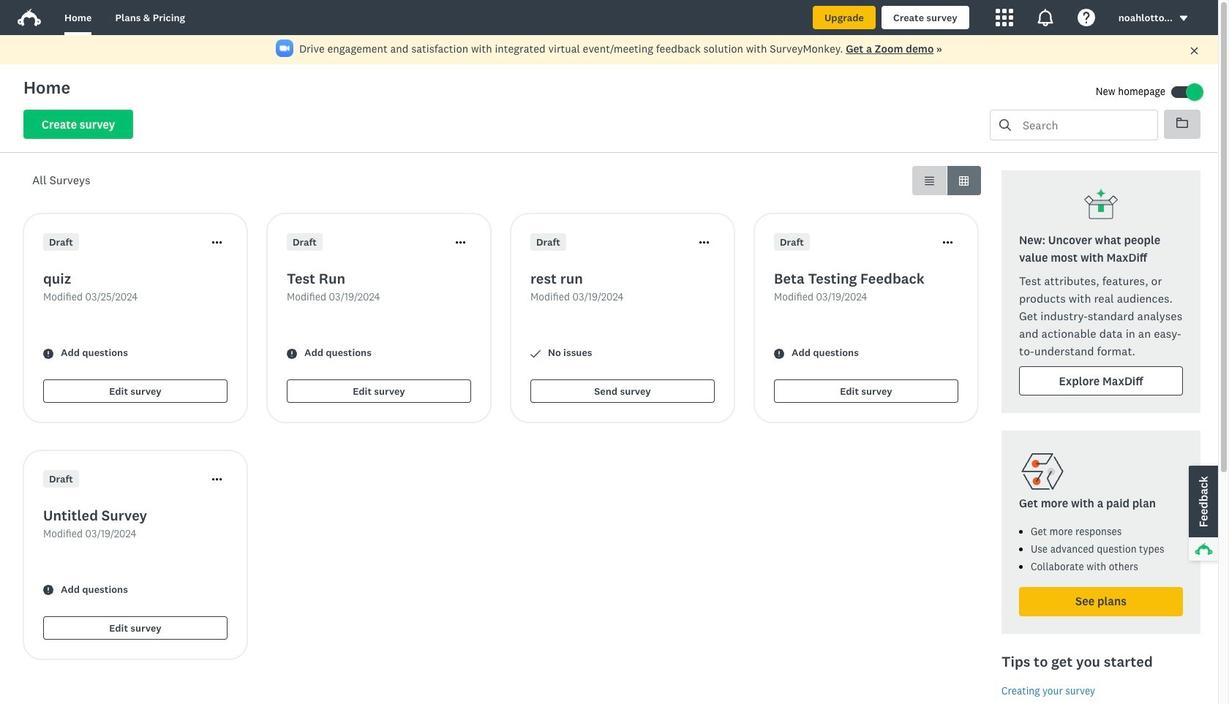 Task type: locate. For each thing, give the bounding box(es) containing it.
dropdown arrow icon image
[[1179, 13, 1189, 24], [1180, 16, 1188, 21]]

2 brand logo image from the top
[[18, 9, 41, 26]]

products icon image
[[996, 9, 1013, 26], [996, 9, 1013, 26]]

group
[[913, 166, 981, 195]]

brand logo image
[[18, 6, 41, 29], [18, 9, 41, 26]]

notification center icon image
[[1037, 9, 1054, 26]]

Search text field
[[1011, 111, 1158, 140]]

search image
[[1000, 119, 1011, 131]]

folders image
[[1177, 117, 1189, 129]]

max diff icon image
[[1084, 188, 1119, 223]]

1 brand logo image from the top
[[18, 6, 41, 29]]

warning image
[[287, 349, 297, 359]]

warning image
[[43, 349, 53, 359], [774, 349, 785, 359], [43, 586, 53, 596]]



Task type: vqa. For each thing, say whether or not it's contained in the screenshot.
first Warning image from the right
yes



Task type: describe. For each thing, give the bounding box(es) containing it.
help icon image
[[1078, 9, 1095, 26]]

response based pricing icon image
[[1019, 449, 1066, 495]]

search image
[[1000, 119, 1011, 131]]

folders image
[[1177, 118, 1189, 128]]

x image
[[1190, 46, 1200, 56]]

no issues image
[[531, 349, 541, 359]]



